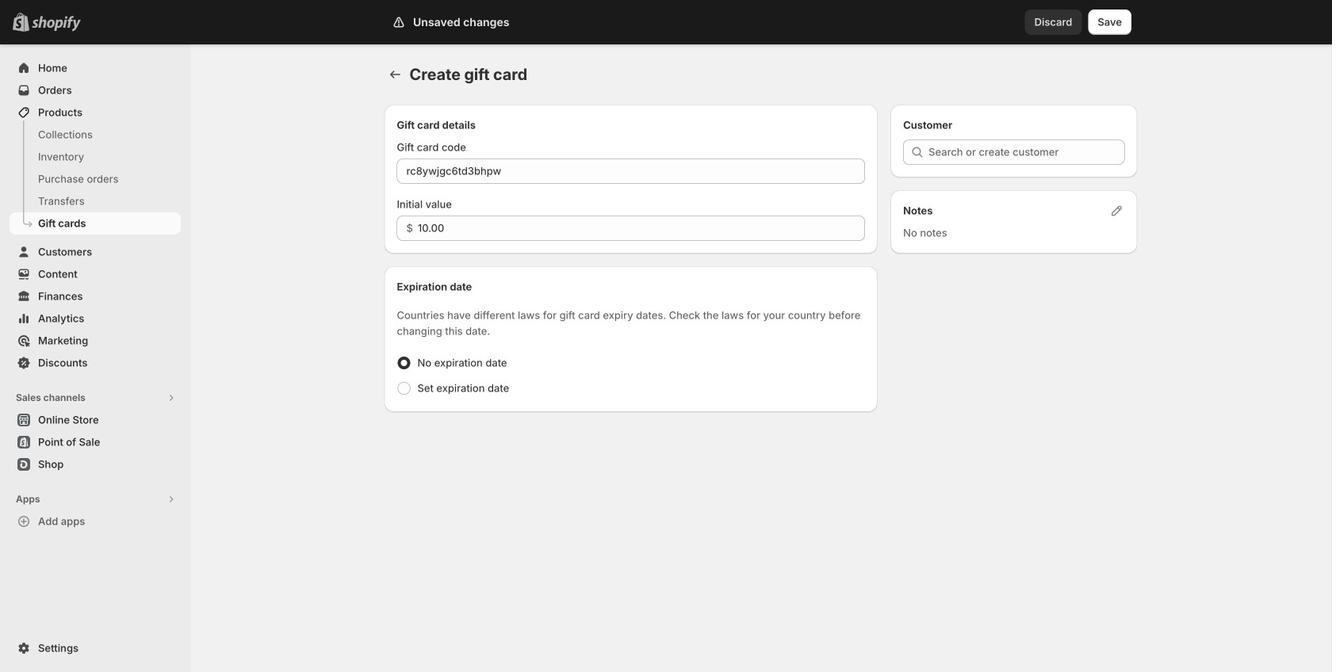 Task type: describe. For each thing, give the bounding box(es) containing it.
Search or create customer text field
[[929, 140, 1125, 165]]



Task type: vqa. For each thing, say whether or not it's contained in the screenshot.
'Search or create customer' TEXT BOX
yes



Task type: locate. For each thing, give the bounding box(es) containing it.
  text field
[[418, 216, 866, 241]]

None text field
[[397, 159, 866, 184]]

shopify image
[[35, 16, 84, 32]]



